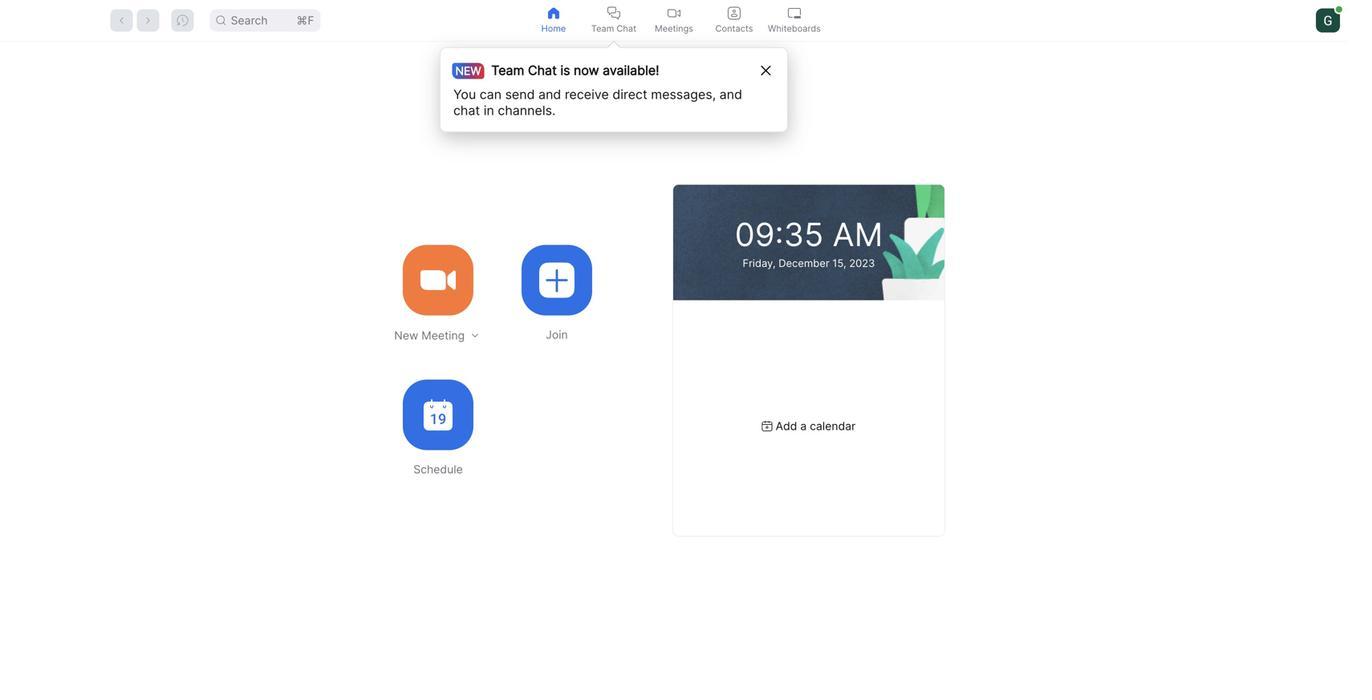 Task type: describe. For each thing, give the bounding box(es) containing it.
receive
[[565, 87, 609, 102]]

team for team chat
[[591, 23, 614, 34]]

1 and from the left
[[538, 87, 561, 102]]

15,
[[832, 257, 846, 270]]

you can send and receive direct messages, and chat in channels.
[[453, 87, 742, 118]]

channels.
[[498, 103, 556, 118]]

send
[[505, 87, 535, 102]]

messages,
[[651, 87, 716, 102]]

new meeting
[[394, 329, 465, 342]]

contacts
[[715, 23, 753, 34]]

whiteboards button
[[764, 0, 824, 41]]

join
[[546, 328, 568, 342]]

close image
[[761, 66, 771, 75]]

you can send and receive direct messages, and chat in channels. element
[[453, 87, 758, 119]]

team chat is now available! element
[[458, 61, 659, 80]]

profile contact image
[[728, 7, 741, 20]]

close image
[[761, 66, 771, 75]]

online image
[[1336, 6, 1342, 13]]

tab list containing home
[[524, 0, 824, 41]]

chat
[[453, 103, 480, 118]]

team chat is now available!
[[491, 63, 659, 78]]

in
[[484, 103, 494, 118]]

home button
[[524, 0, 584, 41]]

calendar add calendar image
[[762, 421, 772, 432]]

home tab panel
[[0, 42, 1348, 680]]

meetings
[[655, 23, 693, 34]]

team for team chat is now available!
[[491, 63, 524, 78]]

contacts button
[[704, 0, 764, 41]]

new
[[394, 329, 418, 342]]

video on image
[[668, 7, 680, 20]]

online image
[[1336, 6, 1342, 13]]

⌘f
[[296, 14, 314, 27]]

chat for team chat
[[617, 23, 636, 34]]

video camera on image
[[420, 263, 456, 298]]

meetings button
[[644, 0, 704, 41]]

avatar image
[[1316, 8, 1340, 32]]

add a calendar link
[[762, 420, 856, 433]]



Task type: vqa. For each thing, say whether or not it's contained in the screenshot.
09:35 AM Friday, December 15, 2023
yes



Task type: locate. For each thing, give the bounding box(es) containing it.
plus squircle image
[[539, 263, 575, 298]]

schedule
[[413, 463, 463, 477]]

team chat image
[[607, 7, 620, 20], [607, 7, 620, 20]]

search
[[231, 14, 268, 27]]

video on image
[[668, 7, 680, 20]]

2 and from the left
[[719, 87, 742, 102]]

chat inside button
[[617, 23, 636, 34]]

calendar add calendar image
[[762, 421, 772, 432]]

meeting
[[422, 329, 465, 342]]

team inside tooltip
[[491, 63, 524, 78]]

schedule image
[[424, 400, 453, 431]]

0 horizontal spatial and
[[538, 87, 561, 102]]

can
[[480, 87, 502, 102]]

tab list
[[524, 0, 824, 41]]

chat for team chat is now available!
[[528, 63, 557, 78]]

team
[[591, 23, 614, 34], [491, 63, 524, 78]]

1 vertical spatial team
[[491, 63, 524, 78]]

chat left the is
[[528, 63, 557, 78]]

team up now
[[591, 23, 614, 34]]

december
[[779, 257, 830, 270]]

direct
[[612, 87, 647, 102]]

and right messages,
[[719, 87, 742, 102]]

now
[[574, 63, 599, 78]]

chat inside tooltip
[[528, 63, 557, 78]]

chat up available!
[[617, 23, 636, 34]]

tooltip containing team chat is now available!
[[440, 41, 788, 132]]

team inside button
[[591, 23, 614, 34]]

and down team chat is now available! element
[[538, 87, 561, 102]]

1 horizontal spatial chat
[[617, 23, 636, 34]]

profile contact image
[[728, 7, 741, 20]]

a
[[800, 420, 807, 433]]

plus squircle image
[[539, 263, 575, 298]]

am
[[833, 215, 883, 254]]

2023
[[849, 257, 875, 270]]

0 vertical spatial chat
[[617, 23, 636, 34]]

0 horizontal spatial team
[[491, 63, 524, 78]]

chevron down small image
[[469, 330, 481, 341], [469, 330, 481, 341]]

whiteboards
[[768, 23, 821, 34]]

1 horizontal spatial team
[[591, 23, 614, 34]]

you
[[453, 87, 476, 102]]

and
[[538, 87, 561, 102], [719, 87, 742, 102]]

09:35
[[735, 215, 824, 254]]

home
[[541, 23, 566, 34]]

team up send
[[491, 63, 524, 78]]

1 vertical spatial chat
[[528, 63, 557, 78]]

available!
[[603, 63, 659, 78]]

chat
[[617, 23, 636, 34], [528, 63, 557, 78]]

09:35 am friday, december 15, 2023
[[735, 215, 883, 270]]

whiteboard small image
[[788, 7, 801, 20]]

0 vertical spatial team
[[591, 23, 614, 34]]

is
[[560, 63, 570, 78]]

add
[[776, 420, 797, 433]]

magnifier image
[[216, 16, 226, 25], [216, 16, 226, 25]]

calendar
[[810, 420, 856, 433]]

video camera on image
[[420, 263, 456, 298]]

whiteboard small image
[[788, 7, 801, 20]]

tooltip
[[440, 41, 788, 132]]

1 horizontal spatial and
[[719, 87, 742, 102]]

add a calendar
[[776, 420, 856, 433]]

team chat button
[[584, 0, 644, 41]]

0 horizontal spatial chat
[[528, 63, 557, 78]]

team chat
[[591, 23, 636, 34]]

friday,
[[743, 257, 776, 270]]

home small image
[[547, 7, 560, 20], [547, 7, 560, 20]]



